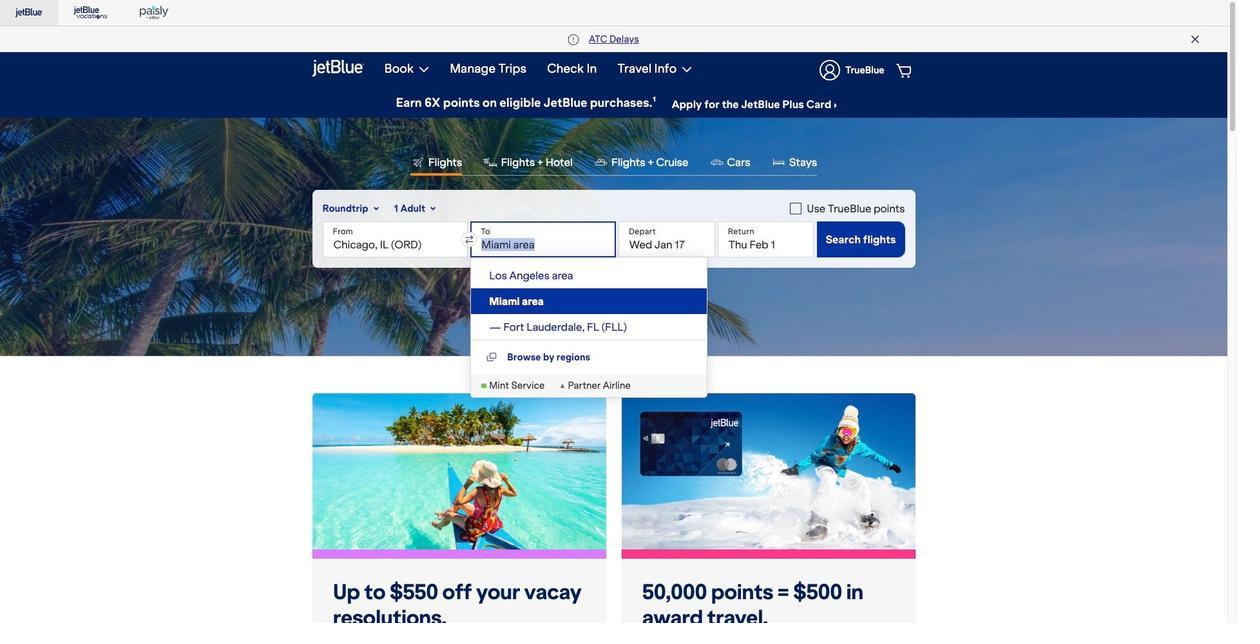 Task type: locate. For each thing, give the bounding box(es) containing it.
jetblue image
[[15, 5, 43, 21], [312, 58, 364, 79]]

None checkbox
[[790, 201, 905, 216]]

None text field
[[322, 222, 468, 258], [470, 222, 616, 258], [322, 222, 468, 258], [470, 222, 616, 258]]

0 horizontal spatial jetblue image
[[15, 5, 43, 21]]

partner airline image
[[560, 384, 565, 388]]

1 horizontal spatial jetblue image
[[312, 58, 364, 79]]

1 vertical spatial jetblue image
[[312, 58, 364, 79]]

navigation
[[374, 52, 915, 88]]

banner
[[0, 0, 1227, 118]]

list box
[[471, 258, 707, 340]]

Return Press DOWN ARROW key to select available dates field
[[718, 222, 814, 258]]

mint image
[[481, 384, 487, 388], [481, 384, 487, 388]]

0 vertical spatial jetblue image
[[15, 5, 43, 21]]



Task type: describe. For each thing, give the bounding box(es) containing it.
Depart Press DOWN ARROW key to select available dates field
[[618, 222, 715, 258]]

paisly by jetblue image
[[140, 5, 170, 21]]

shopping cart (empty) image
[[896, 62, 914, 78]]

close image
[[1191, 35, 1199, 43]]

jetblue vacations image
[[73, 5, 109, 21]]

partner airline image
[[560, 384, 565, 388]]



Task type: vqa. For each thing, say whether or not it's contained in the screenshot.
the topmost JetBlue IMAGE
yes



